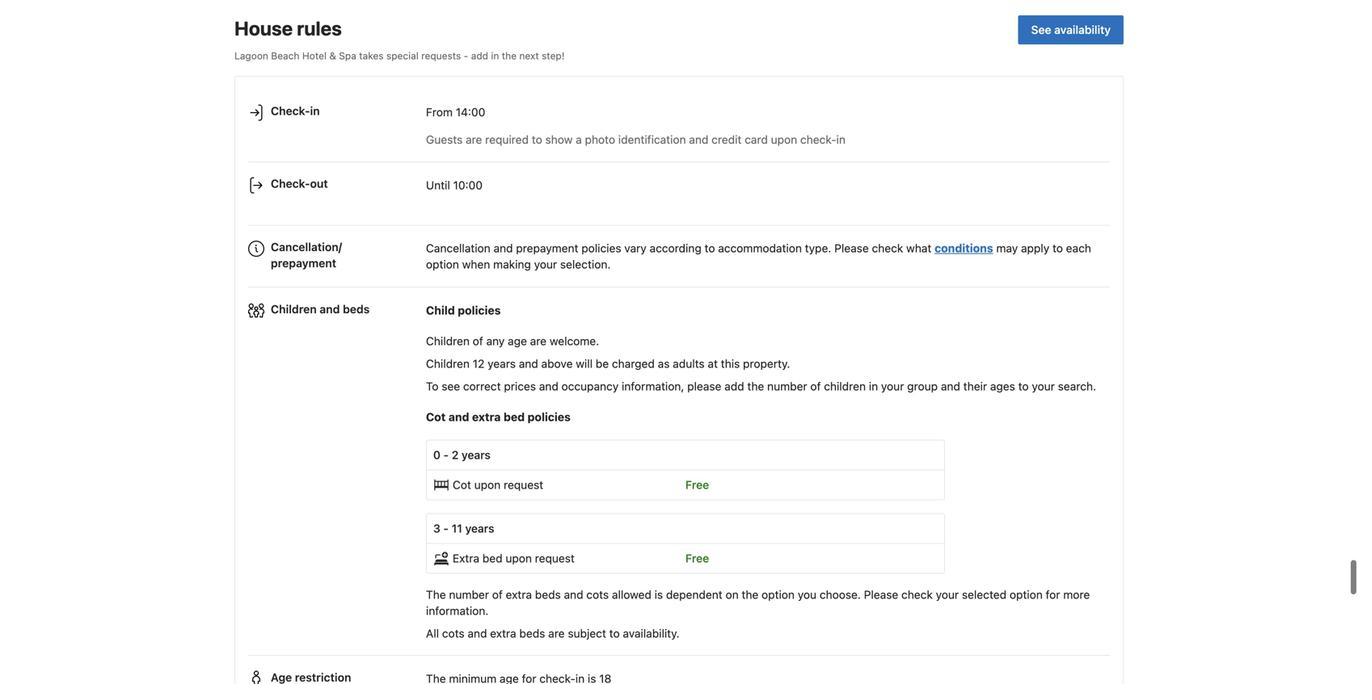 Task type: locate. For each thing, give the bounding box(es) containing it.
1 check- from the top
[[271, 104, 310, 118]]

upon down 0 - 2 years
[[474, 479, 501, 492]]

and up prices
[[519, 357, 538, 371]]

option left for
[[1010, 589, 1043, 602]]

beds for cots
[[520, 627, 545, 641]]

of
[[473, 335, 483, 348], [811, 380, 821, 393], [492, 589, 503, 602]]

house
[[234, 17, 293, 39]]

0 vertical spatial add
[[471, 50, 488, 61]]

3
[[433, 522, 441, 536]]

bed
[[504, 411, 525, 424], [483, 552, 503, 566]]

rules
[[297, 17, 342, 39]]

2 vertical spatial beds
[[520, 627, 545, 641]]

0 vertical spatial are
[[466, 133, 482, 146]]

cots right all
[[442, 627, 465, 641]]

add right requests
[[471, 50, 488, 61]]

1 vertical spatial -
[[444, 449, 449, 462]]

upon right card
[[771, 133, 797, 146]]

1 horizontal spatial option
[[762, 589, 795, 602]]

2 vertical spatial years
[[465, 522, 494, 536]]

cancellation/
[[271, 241, 342, 254]]

to
[[532, 133, 542, 146], [705, 242, 715, 255], [1053, 242, 1063, 255], [1019, 380, 1029, 393], [609, 627, 620, 641]]

0 vertical spatial number
[[767, 380, 808, 393]]

0 vertical spatial -
[[464, 50, 468, 61]]

- right 3
[[444, 522, 449, 536]]

0 horizontal spatial cot
[[426, 411, 446, 424]]

option inside may apply to each option when making your selection.
[[426, 258, 459, 271]]

1 horizontal spatial number
[[767, 380, 808, 393]]

option left "you"
[[762, 589, 795, 602]]

1 vertical spatial check-
[[271, 177, 310, 191]]

years
[[488, 357, 516, 371], [462, 449, 491, 462], [465, 522, 494, 536]]

policies down prices
[[528, 411, 571, 424]]

are down 14:00
[[466, 133, 482, 146]]

prepayment up making
[[516, 242, 579, 255]]

1 horizontal spatial policies
[[528, 411, 571, 424]]

1 horizontal spatial of
[[492, 589, 503, 602]]

check left selected
[[902, 589, 933, 602]]

1 vertical spatial free
[[686, 552, 709, 566]]

0 vertical spatial policies
[[582, 242, 621, 255]]

2 vertical spatial upon
[[506, 552, 532, 566]]

upon
[[771, 133, 797, 146], [474, 479, 501, 492], [506, 552, 532, 566]]

0 vertical spatial extra
[[472, 411, 501, 424]]

see availability button
[[1018, 15, 1124, 44]]

1 vertical spatial are
[[530, 335, 547, 348]]

the
[[426, 589, 446, 602]]

bed right extra
[[483, 552, 503, 566]]

beds
[[343, 303, 370, 316], [535, 589, 561, 602], [520, 627, 545, 641]]

children down child
[[426, 335, 470, 348]]

and up making
[[494, 242, 513, 255]]

1 vertical spatial request
[[535, 552, 575, 566]]

may apply to each option when making your selection.
[[426, 242, 1092, 271]]

accommodation
[[718, 242, 802, 255]]

prepayment down cancellation/
[[271, 257, 336, 270]]

beds inside the number of extra beds and cots allowed is dependent on the option you choose. please check your selected option for more information.
[[535, 589, 561, 602]]

extra
[[472, 411, 501, 424], [506, 589, 532, 602], [490, 627, 516, 641]]

in
[[491, 50, 499, 61], [310, 104, 320, 118], [837, 133, 846, 146], [869, 380, 878, 393]]

children for children and beds
[[271, 303, 317, 316]]

please right type.
[[835, 242, 869, 255]]

credit
[[712, 133, 742, 146]]

option
[[426, 258, 459, 271], [762, 589, 795, 602], [1010, 589, 1043, 602]]

extra down correct
[[472, 411, 501, 424]]

check-
[[800, 133, 837, 146]]

group
[[907, 380, 938, 393]]

add
[[471, 50, 488, 61], [725, 380, 744, 393]]

0 vertical spatial cot
[[426, 411, 446, 424]]

&
[[329, 50, 336, 61]]

1 vertical spatial upon
[[474, 479, 501, 492]]

please
[[835, 242, 869, 255], [864, 589, 899, 602]]

any
[[486, 335, 505, 348]]

0 horizontal spatial number
[[449, 589, 489, 602]]

- for 11
[[444, 522, 449, 536]]

14:00
[[456, 106, 485, 119]]

you
[[798, 589, 817, 602]]

years right 12
[[488, 357, 516, 371]]

2 vertical spatial children
[[426, 357, 470, 371]]

their
[[964, 380, 987, 393]]

1 vertical spatial years
[[462, 449, 491, 462]]

1 vertical spatial children
[[426, 335, 470, 348]]

1 horizontal spatial add
[[725, 380, 744, 393]]

0 horizontal spatial bed
[[483, 552, 503, 566]]

the for next
[[502, 50, 517, 61]]

see
[[442, 380, 460, 393]]

-
[[464, 50, 468, 61], [444, 449, 449, 462], [444, 522, 449, 536]]

until
[[426, 179, 450, 192]]

of left the any
[[473, 335, 483, 348]]

conditions
[[935, 242, 993, 255]]

each
[[1066, 242, 1092, 255]]

guests are required to show a photo identification and credit card upon check-in
[[426, 133, 846, 146]]

children up 'see'
[[426, 357, 470, 371]]

1 vertical spatial number
[[449, 589, 489, 602]]

0 vertical spatial the
[[502, 50, 517, 61]]

2 free from the top
[[686, 552, 709, 566]]

cot down 0 - 2 years
[[453, 479, 471, 492]]

to right 'ages'
[[1019, 380, 1029, 393]]

1 horizontal spatial bed
[[504, 411, 525, 424]]

check inside the number of extra beds and cots allowed is dependent on the option you choose. please check your selected option for more information.
[[902, 589, 933, 602]]

1 vertical spatial the
[[748, 380, 764, 393]]

check- down beach
[[271, 104, 310, 118]]

your right making
[[534, 258, 557, 271]]

- right requests
[[464, 50, 468, 61]]

years right 2
[[462, 449, 491, 462]]

1 horizontal spatial cot
[[453, 479, 471, 492]]

bed down prices
[[504, 411, 525, 424]]

check
[[872, 242, 903, 255], [902, 589, 933, 602]]

are
[[466, 133, 482, 146], [530, 335, 547, 348], [548, 627, 565, 641]]

2 horizontal spatial of
[[811, 380, 821, 393]]

cot for cot and extra bed policies
[[426, 411, 446, 424]]

extra inside the number of extra beds and cots allowed is dependent on the option you choose. please check your selected option for more information.
[[506, 589, 532, 602]]

the right on
[[742, 589, 759, 602]]

cots inside the number of extra beds and cots allowed is dependent on the option you choose. please check your selected option for more information.
[[587, 589, 609, 602]]

years for 3 - 11 years
[[465, 522, 494, 536]]

request down cot and extra bed policies
[[504, 479, 544, 492]]

2 vertical spatial -
[[444, 522, 449, 536]]

at
[[708, 357, 718, 371]]

cots left allowed
[[587, 589, 609, 602]]

the left the next
[[502, 50, 517, 61]]

from 14:00
[[426, 106, 485, 119]]

2 check- from the top
[[271, 177, 310, 191]]

add down this
[[725, 380, 744, 393]]

please right choose.
[[864, 589, 899, 602]]

0 horizontal spatial prepayment
[[271, 257, 336, 270]]

the down property.
[[748, 380, 764, 393]]

10:00
[[453, 179, 483, 192]]

option down cancellation
[[426, 258, 459, 271]]

1 free from the top
[[686, 479, 709, 492]]

request up all cots and extra beds are subject to availability.
[[535, 552, 575, 566]]

check- up cancellation/
[[271, 177, 310, 191]]

- for 2
[[444, 449, 449, 462]]

2 vertical spatial extra
[[490, 627, 516, 641]]

the for option
[[742, 589, 759, 602]]

0 vertical spatial check-
[[271, 104, 310, 118]]

cancellation and prepayment policies vary according to accommodation type. please check what conditions
[[426, 242, 993, 255]]

takes
[[359, 50, 384, 61]]

cot down the to
[[426, 411, 446, 424]]

2 horizontal spatial are
[[548, 627, 565, 641]]

2
[[452, 449, 459, 462]]

1 vertical spatial cot
[[453, 479, 471, 492]]

2 horizontal spatial upon
[[771, 133, 797, 146]]

0 vertical spatial children
[[271, 303, 317, 316]]

extra down extra bed upon request
[[506, 589, 532, 602]]

your left selected
[[936, 589, 959, 602]]

1 vertical spatial add
[[725, 380, 744, 393]]

2 vertical spatial of
[[492, 589, 503, 602]]

check-
[[271, 104, 310, 118], [271, 177, 310, 191]]

1 horizontal spatial cots
[[587, 589, 609, 602]]

house rules
[[234, 17, 342, 39]]

policies
[[582, 242, 621, 255], [458, 304, 501, 317], [528, 411, 571, 424]]

number inside the number of extra beds and cots allowed is dependent on the option you choose. please check your selected option for more information.
[[449, 589, 489, 602]]

0 horizontal spatial are
[[466, 133, 482, 146]]

number down property.
[[767, 380, 808, 393]]

your inside the number of extra beds and cots allowed is dependent on the option you choose. please check your selected option for more information.
[[936, 589, 959, 602]]

check left what
[[872, 242, 903, 255]]

cots
[[587, 589, 609, 602], [442, 627, 465, 641]]

cot and extra bed policies
[[426, 411, 571, 424]]

your left search.
[[1032, 380, 1055, 393]]

are right the age
[[530, 335, 547, 348]]

and inside the number of extra beds and cots allowed is dependent on the option you choose. please check your selected option for more information.
[[564, 589, 583, 602]]

children
[[271, 303, 317, 316], [426, 335, 470, 348], [426, 357, 470, 371]]

0
[[433, 449, 441, 462]]

2 vertical spatial the
[[742, 589, 759, 602]]

2 vertical spatial policies
[[528, 411, 571, 424]]

0 vertical spatial free
[[686, 479, 709, 492]]

occupancy
[[562, 380, 619, 393]]

number
[[767, 380, 808, 393], [449, 589, 489, 602]]

hotel
[[302, 50, 327, 61]]

extra for and
[[490, 627, 516, 641]]

extra right all
[[490, 627, 516, 641]]

1 vertical spatial extra
[[506, 589, 532, 602]]

0 vertical spatial years
[[488, 357, 516, 371]]

1 vertical spatial please
[[864, 589, 899, 602]]

policies up selection.
[[582, 242, 621, 255]]

- left 2
[[444, 449, 449, 462]]

upon right extra
[[506, 552, 532, 566]]

according
[[650, 242, 702, 255]]

policies up the any
[[458, 304, 501, 317]]

0 horizontal spatial option
[[426, 258, 459, 271]]

to left each
[[1053, 242, 1063, 255]]

0 vertical spatial cots
[[587, 589, 609, 602]]

of left the children
[[811, 380, 821, 393]]

child policies
[[426, 304, 501, 317]]

correct
[[463, 380, 501, 393]]

special
[[386, 50, 419, 61]]

years right 11
[[465, 522, 494, 536]]

allowed
[[612, 589, 652, 602]]

1 horizontal spatial upon
[[506, 552, 532, 566]]

children for children 12 years and above will be charged as adults at this property.
[[426, 357, 470, 371]]

0 horizontal spatial add
[[471, 50, 488, 61]]

your
[[534, 258, 557, 271], [881, 380, 904, 393], [1032, 380, 1055, 393], [936, 589, 959, 602]]

to see correct prices and occupancy information, please add the number of children in your group and their ages to your search.
[[426, 380, 1096, 393]]

and up subject
[[564, 589, 583, 602]]

0 vertical spatial prepayment
[[516, 242, 579, 255]]

of down extra bed upon request
[[492, 589, 503, 602]]

1 vertical spatial beds
[[535, 589, 561, 602]]

0 vertical spatial check
[[872, 242, 903, 255]]

number up the information.
[[449, 589, 489, 602]]

cancellation
[[426, 242, 491, 255]]

to inside may apply to each option when making your selection.
[[1053, 242, 1063, 255]]

welcome.
[[550, 335, 599, 348]]

0 horizontal spatial cots
[[442, 627, 465, 641]]

the
[[502, 50, 517, 61], [748, 380, 764, 393], [742, 589, 759, 602]]

prepayment
[[516, 242, 579, 255], [271, 257, 336, 270]]

1 vertical spatial prepayment
[[271, 257, 336, 270]]

children down "cancellation/ prepayment"
[[271, 303, 317, 316]]

from
[[426, 106, 453, 119]]

0 vertical spatial upon
[[771, 133, 797, 146]]

check-in
[[271, 104, 320, 118]]

for
[[1046, 589, 1060, 602]]

free for cot upon request
[[686, 479, 709, 492]]

1 vertical spatial check
[[902, 589, 933, 602]]

0 horizontal spatial of
[[473, 335, 483, 348]]

ages
[[990, 380, 1015, 393]]

1 vertical spatial of
[[811, 380, 821, 393]]

are left subject
[[548, 627, 565, 641]]

the inside the number of extra beds and cots allowed is dependent on the option you choose. please check your selected option for more information.
[[742, 589, 759, 602]]

0 horizontal spatial policies
[[458, 304, 501, 317]]



Task type: describe. For each thing, give the bounding box(es) containing it.
above
[[541, 357, 573, 371]]

required
[[485, 133, 529, 146]]

selected
[[962, 589, 1007, 602]]

when
[[462, 258, 490, 271]]

check- for in
[[271, 104, 310, 118]]

2 horizontal spatial policies
[[582, 242, 621, 255]]

children of any age are welcome.
[[426, 335, 599, 348]]

a
[[576, 133, 582, 146]]

adults
[[673, 357, 705, 371]]

0 vertical spatial of
[[473, 335, 483, 348]]

type.
[[805, 242, 832, 255]]

to left show
[[532, 133, 542, 146]]

12
[[473, 357, 485, 371]]

the number of extra beds and cots allowed is dependent on the option you choose. please check your selected option for more information.
[[426, 589, 1090, 618]]

0 - 2 years
[[433, 449, 491, 462]]

requests
[[421, 50, 461, 61]]

charged
[[612, 357, 655, 371]]

your inside may apply to each option when making your selection.
[[534, 258, 557, 271]]

show
[[545, 133, 573, 146]]

next
[[519, 50, 539, 61]]

check-out
[[271, 177, 328, 191]]

property.
[[743, 357, 790, 371]]

identification
[[618, 133, 686, 146]]

child
[[426, 304, 455, 317]]

apply
[[1021, 242, 1050, 255]]

and left their
[[941, 380, 961, 393]]

your left group
[[881, 380, 904, 393]]

children for children of any age are welcome.
[[426, 335, 470, 348]]

be
[[596, 357, 609, 371]]

all cots and extra beds are subject to availability.
[[426, 627, 680, 641]]

availability
[[1055, 23, 1111, 36]]

please
[[687, 380, 722, 393]]

0 vertical spatial beds
[[343, 303, 370, 316]]

age
[[508, 335, 527, 348]]

vary
[[625, 242, 647, 255]]

step!
[[542, 50, 565, 61]]

information,
[[622, 380, 684, 393]]

0 horizontal spatial upon
[[474, 479, 501, 492]]

beach
[[271, 50, 300, 61]]

1 vertical spatial cots
[[442, 627, 465, 641]]

11
[[452, 522, 462, 536]]

0 vertical spatial request
[[504, 479, 544, 492]]

2 vertical spatial are
[[548, 627, 565, 641]]

will
[[576, 357, 593, 371]]

1 vertical spatial bed
[[483, 552, 503, 566]]

information.
[[426, 605, 489, 618]]

prices
[[504, 380, 536, 393]]

cot for cot upon request
[[453, 479, 471, 492]]

search.
[[1058, 380, 1096, 393]]

selection.
[[560, 258, 611, 271]]

see availability
[[1031, 23, 1111, 36]]

more
[[1064, 589, 1090, 602]]

and down above
[[539, 380, 559, 393]]

is
[[655, 589, 663, 602]]

to
[[426, 380, 439, 393]]

prepayment inside "cancellation/ prepayment"
[[271, 257, 336, 270]]

of inside the number of extra beds and cots allowed is dependent on the option you choose. please check your selected option for more information.
[[492, 589, 503, 602]]

all
[[426, 627, 439, 641]]

see
[[1031, 23, 1052, 36]]

check- for out
[[271, 177, 310, 191]]

cancellation/ prepayment
[[271, 241, 342, 270]]

and down 'see'
[[449, 411, 469, 424]]

and down the information.
[[468, 627, 487, 641]]

lagoon
[[234, 50, 268, 61]]

0 vertical spatial bed
[[504, 411, 525, 424]]

0 vertical spatial please
[[835, 242, 869, 255]]

availability.
[[623, 627, 680, 641]]

extra for of
[[506, 589, 532, 602]]

to right subject
[[609, 627, 620, 641]]

to right 'according'
[[705, 242, 715, 255]]

children and beds
[[271, 303, 370, 316]]

out
[[310, 177, 328, 191]]

guests
[[426, 133, 463, 146]]

years for 0 - 2 years
[[462, 449, 491, 462]]

subject
[[568, 627, 606, 641]]

spa
[[339, 50, 356, 61]]

card
[[745, 133, 768, 146]]

photo
[[585, 133, 615, 146]]

1 vertical spatial policies
[[458, 304, 501, 317]]

extra
[[453, 552, 480, 566]]

1 horizontal spatial are
[[530, 335, 547, 348]]

children
[[824, 380, 866, 393]]

cot upon request
[[453, 479, 544, 492]]

on
[[726, 589, 739, 602]]

dependent
[[666, 589, 723, 602]]

lagoon beach hotel & spa takes special requests - add in the next step!
[[234, 50, 565, 61]]

as
[[658, 357, 670, 371]]

and left credit
[[689, 133, 709, 146]]

1 horizontal spatial prepayment
[[516, 242, 579, 255]]

please inside the number of extra beds and cots allowed is dependent on the option you choose. please check your selected option for more information.
[[864, 589, 899, 602]]

what
[[906, 242, 932, 255]]

choose.
[[820, 589, 861, 602]]

and down "cancellation/ prepayment"
[[320, 303, 340, 316]]

making
[[493, 258, 531, 271]]

children 12 years and above will be charged as adults at this property.
[[426, 357, 790, 371]]

this
[[721, 357, 740, 371]]

may
[[997, 242, 1018, 255]]

beds for number
[[535, 589, 561, 602]]

free for extra bed upon request
[[686, 552, 709, 566]]

2 horizontal spatial option
[[1010, 589, 1043, 602]]



Task type: vqa. For each thing, say whether or not it's contained in the screenshot.
in
yes



